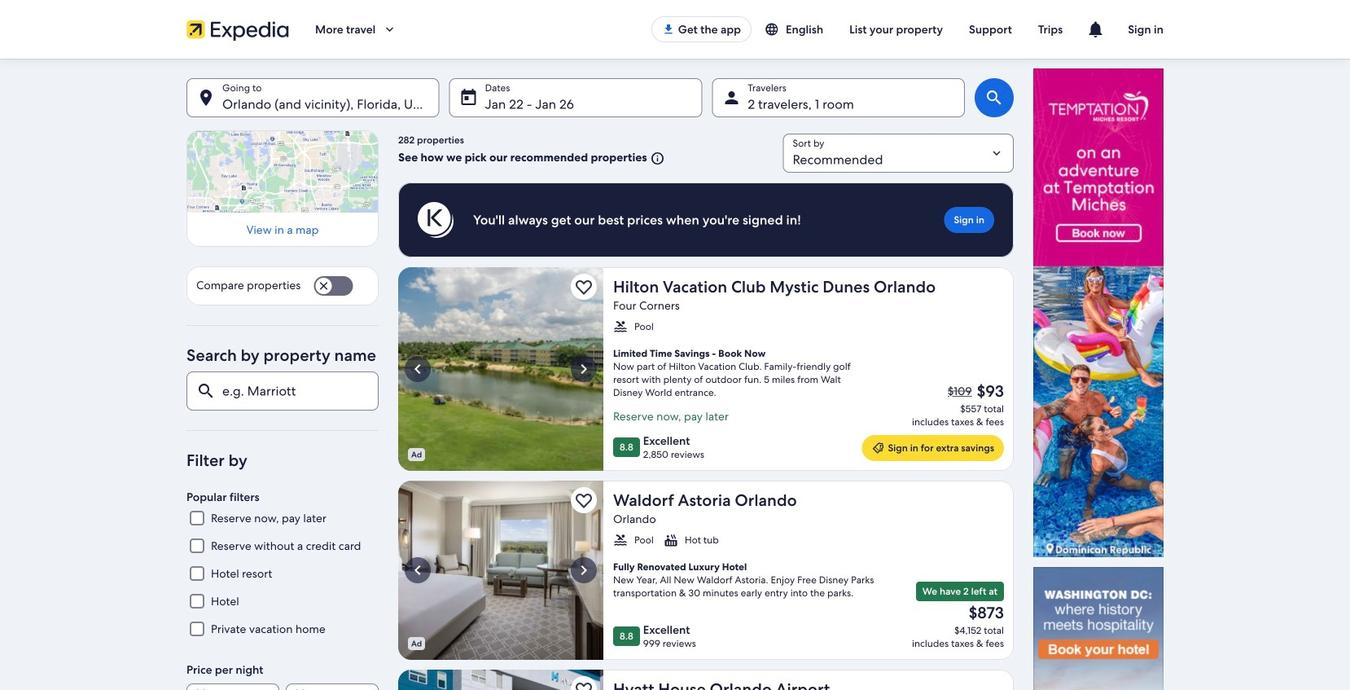 Task type: vqa. For each thing, say whether or not it's contained in the screenshot.
the See how we pick our recommended properties
no



Task type: describe. For each thing, give the bounding box(es) containing it.
Save Waldorf Astoria Orlando to a trip checkbox
[[571, 487, 597, 513]]

1 vertical spatial small image
[[614, 319, 628, 334]]

download the app button image
[[662, 23, 675, 36]]

terrace/patio image
[[398, 670, 604, 690]]

expedia logo image
[[187, 18, 289, 41]]

1 vertical spatial small image
[[664, 533, 679, 548]]

show previous image for waldorf astoria orlando image
[[408, 561, 428, 580]]

Save Hilton Vacation Club Mystic Dunes Orlando to a trip checkbox
[[571, 274, 597, 300]]

show next image for hilton vacation club mystic dunes orlando image
[[574, 359, 594, 379]]



Task type: locate. For each thing, give the bounding box(es) containing it.
pool image
[[398, 267, 604, 471]]

small image
[[648, 151, 665, 166], [614, 319, 628, 334], [614, 533, 628, 548]]

static map image image
[[187, 130, 379, 213]]

show next image for waldorf astoria orlando image
[[574, 561, 594, 580]]

exterior image
[[398, 481, 604, 660]]

leading image
[[872, 442, 885, 455]]

0 vertical spatial small image
[[648, 151, 665, 166]]

search image
[[985, 88, 1005, 108]]

0 vertical spatial small image
[[765, 22, 786, 37]]

2 vertical spatial small image
[[614, 533, 628, 548]]

small image
[[765, 22, 786, 37], [664, 533, 679, 548]]

more travel image
[[382, 22, 397, 37]]

show previous image for hilton vacation club mystic dunes orlando image
[[408, 359, 428, 379]]

1 horizontal spatial small image
[[765, 22, 786, 37]]

0 horizontal spatial small image
[[664, 533, 679, 548]]

communication center icon image
[[1086, 20, 1106, 39]]

Save Hyatt House Orlando Airport to a trip checkbox
[[571, 676, 597, 690]]



